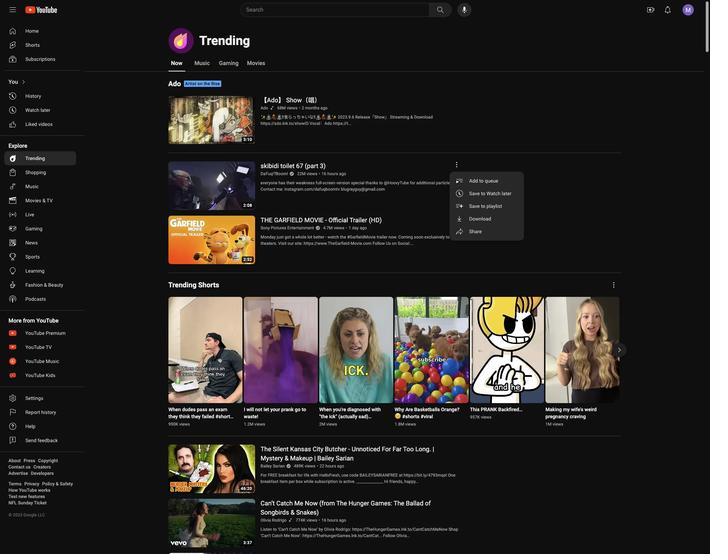 Task type: describe. For each thing, give the bounding box(es) containing it.
& inside terms privacy policy & safety how youtube works test new features nfl sunday ticket
[[56, 482, 59, 487]]

follow inside listen to 'can't catch me now' by olivia rodrigo: https://thehungergames.lnk.to/cantcatchmenow  shop 'can't catch me now': https://thehungergames.lnk.to/cantcat...  follow olivia...
[[383, 534, 395, 539]]

nfl
[[8, 501, 17, 506]]

to right add
[[479, 178, 484, 184]]

2:52
[[243, 258, 252, 263]]

2 they from the left
[[191, 415, 200, 420]]

views inside this prank backfired… 957k views
[[481, 416, 491, 421]]

0 horizontal spatial shorts
[[25, 42, 40, 48]]

1 horizontal spatial the
[[336, 500, 347, 508]]

when for they
[[168, 407, 181, 413]]

craving
[[570, 415, 586, 420]]

0 horizontal spatial ado link
[[168, 79, 181, 89]]

to inside the i will not let your prank go to waste! 1.2m views
[[302, 407, 306, 413]]

to inside option
[[481, 191, 485, 197]]

pregnancy
[[545, 415, 568, 420]]

views inside the i will not let your prank go to waste! 1.2m views
[[254, 423, 265, 428]]

2 minutes, 8 seconds element
[[243, 203, 252, 208]]

now':
[[291, 534, 301, 539]]

watch later
[[25, 107, 50, 113]]

for inside the everyone has their weakness full-screen version  special thanks to @hoovytube for additional particles contact me: instagram.com/dafuqboomtv blugrayguy@gmail.com
[[410, 181, 415, 186]]

add to queue option
[[449, 175, 524, 187]]

1 vertical spatial bailey
[[261, 465, 272, 469]]

16 hours ago for version
[[322, 172, 346, 177]]

0 horizontal spatial music
[[25, 184, 39, 190]]

hours for butcher
[[325, 465, 336, 469]]

0 horizontal spatial |
[[314, 455, 316, 463]]

shop
[[449, 528, 458, 533]]

views inside making my wife's weird pregnancy craving 1m views
[[552, 423, 563, 428]]

1 horizontal spatial 'can't
[[278, 528, 288, 533]]

#school
[[168, 422, 186, 427]]

premium
[[46, 331, 66, 337]]

copyright
[[38, 459, 58, 464]]

new
[[19, 495, 27, 500]]

trending for trending text field
[[199, 33, 250, 48]]

ago for silent
[[337, 465, 344, 469]]

olivia rodrigo link
[[261, 518, 287, 524]]

0 horizontal spatial later
[[40, 107, 50, 113]]

- inside monday just got a whole lot better - watch the #garfieldmovie trailer now. coming soon exclusively to movie theaters.  visit our site: https://www.thegarfield-movie.com  follow us on social:...
[[325, 235, 327, 240]]

2m views
[[319, 423, 337, 428]]

olivia rodrigo
[[261, 519, 287, 524]]

views down '(part'
[[307, 172, 317, 177]]

1.2m
[[244, 423, 253, 428]]

trending shorts
[[168, 281, 219, 290]]

save to playlist option
[[449, 200, 524, 213]]

your
[[270, 407, 280, 413]]

youtube for tv
[[25, 345, 45, 351]]

2023
[[13, 513, 22, 518]]

developers
[[31, 471, 54, 477]]

save for save to playlist
[[469, 204, 480, 209]]

46:20 link
[[168, 446, 255, 495]]

ago up the version
[[339, 172, 346, 177]]

0 vertical spatial |
[[433, 446, 434, 454]]

report history
[[25, 410, 56, 416]]

can't
[[261, 500, 275, 508]]

settings
[[25, 396, 43, 402]]

youtube inside terms privacy policy & safety how youtube works test new features nfl sunday ticket
[[19, 488, 37, 494]]

2 vertical spatial me
[[284, 534, 290, 539]]

1 vertical spatial sarian
[[273, 465, 285, 469]]

youtube tv
[[25, 345, 52, 351]]

1.8m
[[394, 423, 404, 428]]

me inside "can't catch me now (from the hunger games: the ballad of songbirds & snakes)"
[[294, 500, 303, 508]]

sony
[[261, 226, 270, 231]]

pass
[[197, 407, 207, 413]]

when dudes pass an exam they think they failed #shorts #school #class
[[168, 407, 232, 427]]

me:
[[276, 187, 283, 192]]

When dudes pass an exam they think they failed #shorts #school #class text field
[[168, 407, 234, 427]]

for inside for free breakfast for life with hellofresh, use code baileysarianfree at https://bit.ly/4793mqe! one breakfast item per box while subscription is active. ______________  hi friends, happy...
[[261, 474, 267, 479]]

social:...
[[398, 241, 414, 246]]

2:08
[[243, 203, 252, 208]]

0 vertical spatial the
[[204, 81, 210, 86]]

llc
[[38, 513, 45, 518]]

can't catch me now (from the hunger games: the ballad of songbirds & snakes) by olivia rodrigo 774,963 views 16 hours ago 3 minutes, 37 seconds element
[[261, 500, 431, 517]]

this prank backfired… link
[[470, 407, 522, 414]]

screen
[[323, 181, 335, 186]]

making my wife's weird pregnancy craving 1m views
[[545, 407, 596, 428]]

share
[[469, 229, 482, 235]]

& inside the silent kansas city butcher - unnoticed for far too long.  | mystery & makeup | bailey sarian
[[285, 455, 289, 463]]

1 vertical spatial me
[[301, 528, 307, 533]]

download option
[[449, 213, 524, 226]]

youtube for premium
[[25, 331, 45, 337]]

1 horizontal spatial ado
[[261, 106, 268, 111]]

thanks
[[365, 181, 378, 186]]

life
[[304, 474, 309, 479]]

rodrigo
[[272, 519, 287, 524]]

vocal：ado
[[310, 121, 332, 126]]

2 minutes, 52 seconds element
[[243, 258, 252, 263]]

privacy link
[[24, 482, 39, 488]]

views down ick"
[[326, 423, 337, 428]]

makeup
[[290, 455, 313, 463]]

16 for 774k views
[[322, 519, 326, 524]]

https://ado.lnk.to/showid
[[261, 121, 309, 126]]

is
[[339, 480, 342, 485]]

990k
[[168, 423, 178, 428]]

0 vertical spatial tv
[[47, 198, 53, 204]]

full-
[[316, 181, 323, 186]]

1 vertical spatial ado link
[[261, 105, 269, 111]]

trailer
[[350, 217, 367, 224]]

views up life
[[305, 465, 315, 469]]

follow inside monday just got a whole lot better - watch the #garfieldmovie trailer now. coming soon exclusively to movie theaters.  visit our site: https://www.thegarfield-movie.com  follow us on social:...
[[373, 241, 385, 246]]

got
[[285, 235, 291, 240]]

watch
[[328, 235, 339, 240]]

#shorts inside why are basketballs orange? 🤨 #shorts #viral 1.8m views
[[402, 415, 419, 420]]

more from youtube
[[8, 318, 59, 325]]

of
[[425, 500, 431, 508]]

snakes)
[[296, 510, 319, 517]]

send feedback
[[25, 438, 58, 444]]

& down shopping
[[42, 198, 45, 204]]

the garfield movie - official trailer (hd) by sony pictures entertainment 4,792,981 views 1 day ago 2 minutes, 52 seconds element
[[261, 217, 382, 224]]

baileysarianfree
[[360, 474, 398, 479]]

save for save to watch later
[[469, 191, 480, 197]]

68m
[[277, 106, 286, 111]]

16 hours ago for by
[[322, 519, 346, 524]]

skibidi toilet 67 (part 3)
[[261, 162, 326, 170]]

the garfield movie - official trailer (hd) link
[[261, 216, 382, 225]]

0 horizontal spatial on
[[198, 81, 203, 86]]

making
[[545, 407, 562, 413]]

When you're diagnosed with "the ick" (actually sad) #shorts text field
[[319, 407, 385, 427]]

Why Are Basketballs Orange? 🤨 #shorts #viral text field
[[394, 407, 460, 421]]

report
[[25, 410, 40, 416]]

movie
[[304, 217, 324, 224]]

download inside option
[[469, 216, 491, 222]]

when for ick"
[[319, 407, 332, 413]]

- inside the silent kansas city butcher - unnoticed for far too long.  | mystery & makeup | bailey sarian
[[348, 446, 350, 454]]

garfield
[[274, 217, 303, 224]]

©
[[8, 513, 12, 518]]

skibidi toilet 67 (part 3) by dafuq!?boom! 22,333,187 views 16 hours ago 2 minutes, 8 seconds element
[[261, 162, 326, 170]]

i will not let your prank go to waste! 1.2m views
[[244, 407, 306, 428]]

our
[[288, 241, 294, 246]]

16 for 22m views
[[322, 172, 326, 177]]

3:10 link
[[168, 96, 255, 145]]

0 horizontal spatial watch
[[25, 107, 39, 113]]

with inside when you're diagnosed with "the ick" (actually sad) #shorts
[[371, 407, 381, 413]]

@hoovytube
[[384, 181, 409, 186]]

2 horizontal spatial the
[[394, 500, 404, 508]]

0 horizontal spatial now
[[171, 60, 182, 67]]

better
[[313, 235, 324, 240]]

for inside the silent kansas city butcher - unnoticed for far too long.  | mystery & makeup | bailey sarian
[[382, 446, 391, 454]]

news
[[25, 240, 38, 246]]

months
[[305, 106, 319, 111]]

just
[[277, 235, 284, 240]]

beauty
[[48, 283, 63, 288]]

by
[[319, 528, 323, 533]]

google
[[23, 513, 37, 518]]

contact us link
[[8, 465, 31, 471]]

movies for movies & tv
[[25, 198, 41, 204]]

sad)
[[358, 415, 368, 420]]

1 horizontal spatial music
[[46, 359, 59, 365]]

show（唱）
[[286, 97, 321, 104]]

I will not let your prank go to waste! text field
[[244, 407, 309, 421]]

This PRANK Backfired… text field
[[470, 407, 522, 414]]

3:10
[[243, 137, 252, 142]]

this prank backfired… 957k views
[[470, 407, 522, 421]]

to inside the everyone has their weakness full-screen version  special thanks to @hoovytube for additional particles contact me: instagram.com/dafuqboomtv blugrayguy@gmail.com
[[379, 181, 383, 186]]

youtube up youtube premium
[[36, 318, 59, 325]]

957k
[[470, 416, 480, 421]]

save to playlist
[[469, 204, 502, 209]]

ago right day at the top of page
[[360, 226, 367, 231]]

kids
[[46, 373, 55, 379]]

0 vertical spatial breakfast
[[279, 474, 296, 479]]

trending for trending shorts
[[168, 281, 196, 290]]

subscriptions
[[25, 56, 55, 62]]

whole
[[295, 235, 306, 240]]

butcher
[[325, 446, 347, 454]]

city
[[313, 446, 323, 454]]

#shorts inside when dudes pass an exam they think they failed #shorts #school #class
[[215, 415, 232, 420]]

prank
[[281, 407, 293, 413]]



Task type: locate. For each thing, give the bounding box(es) containing it.
0 horizontal spatial when
[[168, 407, 181, 413]]

for left the free
[[261, 474, 267, 479]]

1 vertical spatial catch
[[289, 528, 300, 533]]

1 vertical spatial movies
[[25, 198, 41, 204]]

hours for (from
[[327, 519, 338, 524]]

1 horizontal spatial movies
[[247, 60, 265, 67]]

fashion & beauty
[[25, 283, 63, 288]]

download inside ✨🧟‍♀️💃🧟‍♂️‼️食らっちゃいな‼️🧟‍♀️💃🧟‍♂️✨  2023.9.6 release「show」 streaming & download https://ado.lnk.to/showid  vocal：ado https://t...
[[414, 115, 433, 120]]

1 vertical spatial now
[[305, 500, 318, 508]]

tab list containing now
[[168, 55, 265, 72]]

ago up rodrigo:
[[339, 519, 346, 524]]

1 vertical spatial trending
[[25, 156, 45, 161]]

to right thanks
[[379, 181, 383, 186]]

2 save from the top
[[469, 204, 480, 209]]

tab list inside trending main content
[[168, 55, 265, 72]]

tv
[[47, 198, 53, 204], [46, 345, 52, 351]]

ado down 【ado】
[[261, 106, 268, 111]]

on inside monday just got a whole lot better - watch the #garfieldmovie trailer now. coming soon exclusively to movie theaters.  visit our site: https://www.thegarfield-movie.com  follow us on social:...
[[392, 241, 397, 246]]

olivia...
[[396, 534, 410, 539]]

free
[[268, 474, 278, 479]]

2
[[302, 106, 304, 111]]

think
[[179, 415, 190, 420]]

youtube up "youtube music"
[[25, 345, 45, 351]]

1 horizontal spatial for
[[382, 446, 391, 454]]

0 horizontal spatial for
[[297, 474, 303, 479]]

everyone
[[261, 181, 277, 186]]

2 16 hours ago from the top
[[322, 519, 346, 524]]

1 vertical spatial 'can't
[[261, 534, 271, 539]]

to right the go
[[302, 407, 306, 413]]

to inside monday just got a whole lot better - watch the #garfieldmovie trailer now. coming soon exclusively to movie theaters.  visit our site: https://www.thegarfield-movie.com  follow us on social:...
[[446, 235, 450, 240]]

when up "the
[[319, 407, 332, 413]]

1 horizontal spatial now
[[305, 500, 318, 508]]

the
[[204, 81, 210, 86], [340, 235, 346, 240]]

ago up use
[[337, 465, 344, 469]]

46 minutes, 20 seconds element
[[241, 487, 252, 492]]

box
[[296, 480, 303, 485]]

0 horizontal spatial download
[[414, 115, 433, 120]]

1 horizontal spatial the
[[340, 235, 346, 240]]

works
[[38, 488, 50, 494]]

bailey down mystery
[[261, 465, 272, 469]]

olivia right by
[[324, 528, 334, 533]]

1 vertical spatial contact
[[8, 465, 25, 470]]

the left ballad
[[394, 500, 404, 508]]

add to queue
[[469, 178, 498, 184]]

movie.com
[[351, 241, 371, 246]]

1 horizontal spatial breakfast
[[279, 474, 296, 479]]

the
[[261, 446, 271, 454], [336, 500, 347, 508], [394, 500, 404, 508]]

music
[[194, 60, 210, 67], [25, 184, 39, 190], [46, 359, 59, 365]]

#shorts down "the
[[319, 422, 336, 427]]

to left playlist
[[481, 204, 485, 209]]

will
[[246, 407, 254, 413]]

download right streaming
[[414, 115, 433, 120]]

views right 1.8m
[[405, 423, 416, 428]]

1 vertical spatial save
[[469, 204, 480, 209]]

- up https://www.thegarfield-
[[325, 235, 327, 240]]

live
[[25, 212, 34, 218]]

when up think
[[168, 407, 181, 413]]

16 up by
[[322, 519, 326, 524]]

watch up playlist
[[487, 191, 500, 197]]

follow down https://thehungergames.lnk.to/cantcatchmenow
[[383, 534, 395, 539]]

1 day ago
[[349, 226, 367, 231]]

catch down listen
[[272, 534, 283, 539]]

watch down history
[[25, 107, 39, 113]]

are
[[405, 407, 413, 413]]

'can't down listen
[[261, 534, 271, 539]]

avatar image image
[[683, 4, 694, 16]]

& inside ✨🧟‍♀️💃🧟‍♂️‼️食らっちゃいな‼️🧟‍♀️💃🧟‍♂️✨  2023.9.6 release「show」 streaming & download https://ado.lnk.to/showid  vocal：ado https://t...
[[410, 115, 413, 120]]

✨🧟‍♀️💃🧟‍♂️‼️食らっちゃいな‼️🧟‍♀️💃🧟‍♂️✨
[[261, 115, 337, 120]]

0 vertical spatial now
[[171, 60, 182, 67]]

(from
[[319, 500, 335, 508]]

music inside trending main content
[[194, 60, 210, 67]]

【ado】 show（唱） by ado 68,144,906 views 2 months ago 3 minutes, 10 seconds element
[[261, 97, 321, 104]]

Trending text field
[[199, 33, 250, 48]]

&
[[410, 115, 413, 120], [42, 198, 45, 204], [44, 283, 47, 288], [285, 455, 289, 463], [56, 482, 59, 487], [291, 510, 295, 517]]

movies
[[247, 60, 265, 67], [25, 198, 41, 204]]

on right artist on the top left of the page
[[198, 81, 203, 86]]

2 vertical spatial catch
[[272, 534, 283, 539]]

with right the 'diagnosed' at the bottom
[[371, 407, 381, 413]]

help link
[[4, 420, 76, 434], [4, 420, 76, 434]]

later inside option
[[502, 191, 511, 197]]

hours up rodrigo:
[[327, 519, 338, 524]]

1 vertical spatial for
[[261, 474, 267, 479]]

they up the 990k
[[168, 415, 178, 420]]

& right streaming
[[410, 115, 413, 120]]

0 vertical spatial bailey
[[317, 455, 334, 463]]

0 horizontal spatial breakfast
[[261, 480, 278, 485]]

gaming inside "tab list"
[[219, 60, 239, 67]]

the right the watch at top
[[340, 235, 346, 240]]

youtube left kids
[[25, 373, 45, 379]]

1 16 from the top
[[322, 172, 326, 177]]

0 horizontal spatial trending
[[25, 156, 45, 161]]

for left 'additional'
[[410, 181, 415, 186]]

1 horizontal spatial #shorts
[[319, 422, 336, 427]]

prank
[[481, 407, 497, 413]]

- up "4.7m"
[[325, 217, 327, 224]]

- right the 'butcher' in the bottom of the page
[[348, 446, 350, 454]]

0 vertical spatial ado link
[[168, 79, 181, 89]]

music up kids
[[46, 359, 59, 365]]

you
[[8, 79, 18, 85]]

1 vertical spatial 16
[[322, 519, 326, 524]]

2 when from the left
[[319, 407, 332, 413]]

#viral
[[420, 415, 433, 420]]

youtube premium
[[25, 331, 66, 337]]

1 vertical spatial ado
[[261, 106, 268, 111]]

| right long.
[[433, 446, 434, 454]]

policy
[[42, 482, 55, 487]]

for left "far"
[[382, 446, 391, 454]]

save to watch later option
[[449, 187, 524, 200]]

gaming down trending text field
[[219, 60, 239, 67]]

download
[[414, 115, 433, 120], [469, 216, 491, 222]]

0 vertical spatial music
[[194, 60, 210, 67]]

1 when from the left
[[168, 407, 181, 413]]

to right listen
[[273, 528, 277, 533]]

sarian inside the silent kansas city butcher - unnoticed for far too long.  | mystery & makeup | bailey sarian
[[336, 455, 354, 463]]

when inside when you're diagnosed with "the ick" (actually sad) #shorts
[[319, 407, 332, 413]]

contact down everyone on the left of the page
[[261, 187, 275, 192]]

subscription
[[315, 480, 338, 485]]

contact inside the everyone has their weakness full-screen version  special thanks to @hoovytube for additional particles contact me: instagram.com/dafuqboomtv blugrayguy@gmail.com
[[261, 187, 275, 192]]

music up artist on the rise
[[194, 60, 210, 67]]

on right us
[[392, 241, 397, 246]]

ado link left artist on the top left of the page
[[168, 79, 181, 89]]

youtube for music
[[25, 359, 45, 365]]

1 horizontal spatial for
[[410, 181, 415, 186]]

advertise
[[8, 471, 28, 477]]

views right the 1.2m
[[254, 423, 265, 428]]

sarian down mystery
[[273, 465, 285, 469]]

1 save from the top
[[469, 191, 480, 197]]

weird
[[584, 407, 596, 413]]

happy...
[[404, 480, 419, 485]]

item
[[279, 480, 288, 485]]

has
[[279, 181, 285, 186]]

youtube down youtube tv
[[25, 359, 45, 365]]

1 vertical spatial -
[[325, 235, 327, 240]]

follow
[[373, 241, 385, 246], [383, 534, 395, 539]]

the silent kansas city butcher - unnoticed for far too long.  | mystery & makeup | bailey sarian by bailey sarian 489,964 views 22 hours ago 46 minutes element
[[261, 446, 434, 463]]

2 horizontal spatial #shorts
[[402, 415, 419, 420]]

for inside for free breakfast for life with hellofresh, use code baileysarianfree at https://bit.ly/4793mqe! one breakfast item per box while subscription is active. ______________  hi friends, happy...
[[297, 474, 303, 479]]

with right life
[[310, 474, 318, 479]]

trending link
[[4, 152, 76, 166], [4, 152, 76, 166]]

0 horizontal spatial with
[[310, 474, 318, 479]]

1 vertical spatial on
[[392, 241, 397, 246]]

me left now':
[[284, 534, 290, 539]]

16 down 3)
[[322, 172, 326, 177]]

to
[[479, 178, 484, 184], [379, 181, 383, 186], [481, 191, 485, 197], [481, 204, 485, 209], [446, 235, 450, 240], [302, 407, 306, 413], [273, 528, 277, 533]]

gaming up "news" on the left of page
[[25, 226, 42, 232]]

for free breakfast for life with hellofresh, use code baileysarianfree at https://bit.ly/4793mqe! one breakfast item per box while subscription is active. ______________  hi friends, happy...
[[261, 474, 455, 485]]

2 months ago
[[302, 106, 328, 111]]

0 vertical spatial movies
[[247, 60, 265, 67]]

1 vertical spatial the
[[340, 235, 346, 240]]

podcasts link
[[4, 292, 76, 307], [4, 292, 76, 307]]

1 vertical spatial tv
[[46, 345, 52, 351]]

1 horizontal spatial with
[[371, 407, 381, 413]]

22m
[[297, 172, 306, 177]]

0 horizontal spatial the
[[204, 81, 210, 86]]

how youtube works link
[[8, 488, 50, 494]]

let
[[263, 407, 269, 413]]

1 horizontal spatial sarian
[[336, 455, 354, 463]]

0 vertical spatial ado
[[168, 80, 181, 88]]

movies inside "tab list"
[[247, 60, 265, 67]]

youtube for kids
[[25, 373, 45, 379]]

0 vertical spatial trending
[[199, 33, 250, 48]]

save inside option
[[469, 191, 480, 197]]

'can't down rodrigo
[[278, 528, 288, 533]]

2 vertical spatial trending
[[168, 281, 196, 290]]

1 vertical spatial olivia
[[324, 528, 334, 533]]

& down silent
[[285, 455, 289, 463]]

now.
[[389, 235, 397, 240]]

music down shopping
[[25, 184, 39, 190]]

0 vertical spatial download
[[414, 115, 433, 120]]

to left movie
[[446, 235, 450, 240]]

0 vertical spatial with
[[371, 407, 381, 413]]

catch up now':
[[289, 528, 300, 533]]

2 16 from the top
[[322, 519, 326, 524]]

1 vertical spatial music
[[25, 184, 39, 190]]

hi
[[384, 480, 388, 485]]

1 vertical spatial follow
[[383, 534, 395, 539]]

0 vertical spatial catch
[[276, 500, 293, 508]]

official
[[328, 217, 348, 224]]

views down the prank on the bottom right
[[481, 416, 491, 421]]

2 vertical spatial hours
[[327, 519, 338, 524]]

1 horizontal spatial trending
[[168, 281, 196, 290]]

follow down trailer
[[373, 241, 385, 246]]

movies for movies
[[247, 60, 265, 67]]

when inside when dudes pass an exam they think they failed #shorts #school #class
[[168, 407, 181, 413]]

the left rise
[[204, 81, 210, 86]]

how
[[8, 488, 18, 494]]

bailey up 22
[[317, 455, 334, 463]]

1 vertical spatial for
[[297, 474, 303, 479]]

friends,
[[389, 480, 403, 485]]

the silent kansas city butcher - unnoticed for far too long.  | mystery & makeup | bailey sarian link
[[261, 446, 447, 464]]

music link
[[4, 180, 76, 194], [4, 180, 76, 194]]

the up mystery
[[261, 446, 271, 454]]

save inside option
[[469, 204, 480, 209]]

why are basketballs orange? 🤨 #shorts #viral link
[[394, 407, 460, 421]]

dafuq!?boom!
[[261, 172, 288, 177]]

2 horizontal spatial trending
[[199, 33, 250, 48]]

0 vertical spatial shorts
[[25, 42, 40, 48]]

download up share
[[469, 216, 491, 222]]

fashion
[[25, 283, 43, 288]]

0 vertical spatial sarian
[[336, 455, 354, 463]]

0 horizontal spatial they
[[168, 415, 178, 420]]

theaters.
[[261, 241, 277, 246]]

16 hours ago up screen
[[322, 172, 346, 177]]

3 minutes, 10 seconds element
[[243, 137, 252, 142]]

0 vertical spatial hours
[[327, 172, 338, 177]]

shorts inside trending main content
[[198, 281, 219, 290]]

while
[[304, 480, 314, 485]]

0 vertical spatial -
[[325, 217, 327, 224]]

1 horizontal spatial bailey
[[317, 455, 334, 463]]

0 vertical spatial watch
[[25, 107, 39, 113]]

olivia inside olivia rodrigo link
[[261, 519, 271, 524]]

#shorts down exam
[[215, 415, 232, 420]]

catch inside "can't catch me now (from the hunger games: the ballad of songbirds & snakes)"
[[276, 500, 293, 508]]

olivia up listen
[[261, 519, 271, 524]]

later up playlist
[[502, 191, 511, 197]]

Making my wife's weird pregnancy craving text field
[[545, 407, 611, 421]]

'can't
[[278, 528, 288, 533], [261, 534, 271, 539]]

you're
[[333, 407, 346, 413]]

exam
[[215, 407, 227, 413]]

2 horizontal spatial music
[[194, 60, 210, 67]]

views down snakes)
[[307, 519, 317, 524]]

0 vertical spatial later
[[40, 107, 50, 113]]

views down official at the top left of page
[[334, 226, 344, 231]]

& left snakes)
[[291, 510, 295, 517]]

views down pregnancy
[[552, 423, 563, 428]]

list box containing add to queue
[[449, 172, 524, 241]]

1 vertical spatial download
[[469, 216, 491, 222]]

ago for catch
[[339, 519, 346, 524]]

0 horizontal spatial ado
[[168, 80, 181, 88]]

0 vertical spatial contact
[[261, 187, 275, 192]]

hours right 22
[[325, 465, 336, 469]]

unnoticed
[[352, 446, 380, 454]]

on
[[198, 81, 203, 86], [392, 241, 397, 246]]

help
[[25, 424, 35, 430]]

for up box
[[297, 474, 303, 479]]

breakfast
[[279, 474, 296, 479], [261, 480, 278, 485]]

1 horizontal spatial download
[[469, 216, 491, 222]]

0 horizontal spatial the
[[261, 446, 271, 454]]

0 vertical spatial for
[[410, 181, 415, 186]]

the right "(from"
[[336, 500, 347, 508]]

to down add to queue
[[481, 191, 485, 197]]

1 they from the left
[[168, 415, 178, 420]]

1 horizontal spatial gaming
[[219, 60, 239, 67]]

0 horizontal spatial sarian
[[273, 465, 285, 469]]

0 horizontal spatial contact
[[8, 465, 25, 470]]

olivia
[[261, 519, 271, 524], [324, 528, 334, 533]]

1 vertical spatial hours
[[325, 465, 336, 469]]

2 vertical spatial music
[[46, 359, 59, 365]]

22m views
[[297, 172, 317, 177]]

later up videos on the top left
[[40, 107, 50, 113]]

0 horizontal spatial #shorts
[[215, 415, 232, 420]]

0 vertical spatial follow
[[373, 241, 385, 246]]

🤨
[[394, 415, 401, 420]]

& left the beauty
[[44, 283, 47, 288]]

hours up screen
[[327, 172, 338, 177]]

0 horizontal spatial movies
[[25, 198, 41, 204]]

& right policy
[[56, 482, 59, 487]]

the inside monday just got a whole lot better - watch the #garfieldmovie trailer now. coming soon exclusively to movie theaters.  visit our site: https://www.thegarfield-movie.com  follow us on social:...
[[340, 235, 346, 240]]

0 horizontal spatial bailey
[[261, 465, 272, 469]]

breakfast up item at left bottom
[[279, 474, 296, 479]]

ado link down 【ado】
[[261, 105, 269, 111]]

i will not let your prank go to waste! link
[[244, 407, 309, 421]]

me up snakes)
[[294, 500, 303, 508]]

【ado】 show（唱）
[[261, 97, 321, 104]]

a
[[292, 235, 294, 240]]

1
[[349, 226, 351, 231]]

views down think
[[179, 423, 190, 428]]

(part
[[305, 162, 318, 170]]

✨🧟‍♀️💃🧟‍♂️‼️食らっちゃいな‼️🧟‍♀️💃🧟‍♂️✨  2023.9.6 release「show」 streaming & download https://ado.lnk.to/showid  vocal：ado https://t...
[[261, 115, 433, 126]]

they up '#class'
[[191, 415, 200, 420]]

1 vertical spatial shorts
[[198, 281, 219, 290]]

catch up the songbirds
[[276, 500, 293, 508]]

share option
[[449, 226, 524, 238]]

0 vertical spatial me
[[294, 500, 303, 508]]

16 hours ago up rodrigo:
[[322, 519, 346, 524]]

contact inside about press copyright contact us creators advertise developers
[[8, 465, 25, 470]]

0 vertical spatial gaming
[[219, 60, 239, 67]]

policy & safety link
[[42, 482, 73, 488]]

now inside "can't catch me now (from the hunger games: the ballad of songbirds & snakes)"
[[305, 500, 318, 508]]

1 vertical spatial gaming
[[25, 226, 42, 232]]

my
[[563, 407, 570, 413]]

contact down about link
[[8, 465, 25, 470]]

artist on the rise
[[185, 81, 220, 86]]

hunger
[[349, 500, 369, 508]]

listen to 'can't catch me now' by olivia rodrigo: https://thehungergames.lnk.to/cantcatchmenow  shop 'can't catch me now': https://thehungergames.lnk.to/cantcat...  follow olivia...
[[261, 528, 458, 539]]

tab list
[[168, 55, 265, 72]]

(actually
[[338, 415, 357, 420]]

the inside the silent kansas city butcher - unnoticed for far too long.  | mystery & makeup | bailey sarian
[[261, 446, 271, 454]]

me
[[294, 500, 303, 508], [301, 528, 307, 533], [284, 534, 290, 539]]

1 horizontal spatial later
[[502, 191, 511, 197]]

with inside for free breakfast for life with hellofresh, use code baileysarianfree at https://bit.ly/4793mqe! one breakfast item per box while subscription is active. ______________  hi friends, happy...
[[310, 474, 318, 479]]

history link
[[4, 89, 76, 103], [4, 89, 76, 103]]

& inside "can't catch me now (from the hunger games: the ballad of songbirds & snakes)"
[[291, 510, 295, 517]]

save down add
[[469, 191, 480, 197]]

1 horizontal spatial on
[[392, 241, 397, 246]]

1 vertical spatial 16 hours ago
[[322, 519, 346, 524]]

1 horizontal spatial contact
[[261, 187, 275, 192]]

instagram.com/dafuqboomtv
[[284, 187, 340, 192]]

1 horizontal spatial olivia
[[324, 528, 334, 533]]

movie
[[451, 235, 462, 240]]

0 horizontal spatial gaming
[[25, 226, 42, 232]]

0 vertical spatial 16
[[322, 172, 326, 177]]

views down 【ado】 show（唱） link
[[287, 106, 297, 111]]

sarian down the 'butcher' in the bottom of the page
[[336, 455, 354, 463]]

from
[[23, 318, 35, 325]]

olivia inside listen to 'can't catch me now' by olivia rodrigo: https://thehungergames.lnk.to/cantcatchmenow  shop 'can't catch me now': https://thehungergames.lnk.to/cantcat...  follow olivia...
[[324, 528, 334, 533]]

Search text field
[[246, 5, 428, 14]]

1 16 hours ago from the top
[[322, 172, 346, 177]]

#shorts inside when you're diagnosed with "the ick" (actually sad) #shorts
[[319, 422, 336, 427]]

bailey inside the silent kansas city butcher - unnoticed for far too long.  | mystery & makeup | bailey sarian
[[317, 455, 334, 463]]

more
[[8, 318, 22, 325]]

youtube down more from youtube
[[25, 331, 45, 337]]

press link
[[24, 458, 35, 465]]

breakfast down the free
[[261, 480, 278, 485]]

None search field
[[227, 3, 453, 17]]

#shorts down are
[[402, 415, 419, 420]]

ago for show（唱）
[[321, 106, 328, 111]]

0 vertical spatial 'can't
[[278, 528, 288, 533]]

views inside why are basketballs orange? 🤨 #shorts #viral 1.8m views
[[405, 423, 416, 428]]

when you're diagnosed with "the ick" (actually sad) #shorts
[[319, 407, 381, 427]]

watch inside save to watch later option
[[487, 191, 500, 197]]

to inside listen to 'can't catch me now' by olivia rodrigo: https://thehungergames.lnk.to/cantcatchmenow  shop 'can't catch me now': https://thehungergames.lnk.to/cantcat...  follow olivia...
[[273, 528, 277, 533]]

queue
[[485, 178, 498, 184]]

ado left artist on the top left of the page
[[168, 80, 181, 88]]

1 horizontal spatial when
[[319, 407, 332, 413]]

3 minutes, 37 seconds element
[[243, 541, 252, 546]]

ago right months at top
[[321, 106, 328, 111]]

489k
[[294, 465, 304, 469]]

me left now'
[[301, 528, 307, 533]]

trending main content
[[85, 20, 704, 555]]

add
[[469, 178, 478, 184]]

list box
[[449, 172, 524, 241]]



Task type: vqa. For each thing, say whether or not it's contained in the screenshot.
When You'Re Diagnosed With "The Ick" (Actually Sad) #Shorts text field
yes



